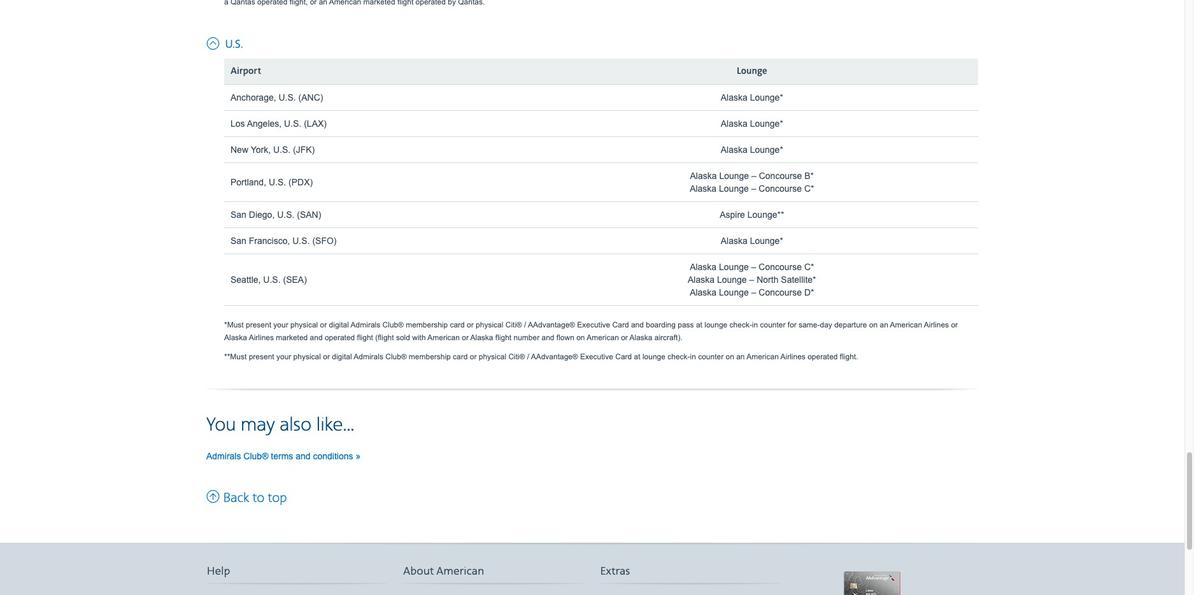 Task type: describe. For each thing, give the bounding box(es) containing it.
citi for *must present your physical or digital admirals club
[[506, 320, 517, 329]]

los
[[231, 118, 245, 129]]

circle up image
[[206, 488, 220, 504]]

® down 'flown'
[[573, 352, 578, 360]]

(anc)
[[299, 92, 323, 102]]

york,
[[251, 144, 271, 155]]

1 horizontal spatial operated
[[808, 352, 838, 361]]

2 concourse from the top
[[759, 183, 802, 194]]

anchorage,
[[231, 92, 276, 102]]

**must present your physical or digital admirals club ® membership card or physical citi ® / aadvantage ® executive card at lounge check-in counter on an american airlines operated flight.
[[224, 352, 859, 361]]

satellite*
[[781, 274, 817, 285]]

club®
[[244, 451, 269, 461]]

check- inside executive card and boarding pass at lounge check-in counter for same-day departure on an american airlines or alaska airlines marketed and operated flight (flight sold with american or alaska flight number and flown on american or alaska aircraft).
[[730, 320, 752, 329]]

admirals club® terms and conditions
[[206, 451, 356, 461]]

for
[[788, 320, 797, 329]]

and right terms
[[296, 451, 311, 461]]

seattle,
[[231, 274, 261, 285]]

card for *must present your physical or digital admirals club
[[450, 320, 465, 329]]

(sea)
[[283, 274, 307, 285]]

to
[[253, 490, 265, 506]]

lounge* for (lax)
[[750, 118, 784, 129]]

1 alaska lounge* from the top
[[721, 92, 784, 102]]

los angeles, u.s. (lax)
[[231, 118, 327, 129]]

aspire lounge**
[[720, 209, 785, 220]]

north
[[757, 274, 779, 285]]

d*
[[805, 287, 815, 297]]

digital for *must present your physical or digital admirals club
[[329, 320, 349, 329]]

admirals club® terms and conditions link
[[206, 451, 361, 461]]

aadvantage for *must present your physical or digital admirals club
[[528, 320, 570, 329]]

back
[[223, 490, 249, 506]]

you
[[206, 413, 236, 437]]

(jfk)
[[293, 144, 315, 155]]

aadvantage for **must present your physical or digital admirals club
[[531, 352, 573, 361]]

citi for **must present your physical or digital admirals club
[[509, 352, 520, 361]]

® up sold
[[398, 320, 404, 329]]

u.s. left (sea)
[[263, 274, 281, 285]]

u.s. left (sfo) at the left top of the page
[[293, 236, 310, 246]]

lounge**
[[748, 209, 785, 220]]

/ for *must present your physical or digital admirals club
[[524, 320, 527, 329]]

membership for *must present your physical or digital admirals club
[[406, 320, 448, 329]]

membership for **must present your physical or digital admirals club
[[409, 352, 451, 361]]

1 concourse from the top
[[759, 171, 802, 181]]

® up number
[[517, 320, 522, 329]]

angeles,
[[247, 118, 282, 129]]

number
[[514, 333, 540, 342]]

new york, u.s. (jfk)
[[231, 144, 315, 155]]

counter inside executive card and boarding pass at lounge check-in counter for same-day departure on an american airlines or alaska airlines marketed and operated flight (flight sold with american or alaska flight number and flown on american or alaska aircraft).
[[760, 320, 786, 329]]

(san)
[[297, 209, 321, 220]]

1 vertical spatial an
[[737, 352, 745, 361]]

® down sold
[[401, 352, 407, 360]]

(pdx)
[[289, 177, 313, 187]]

1 vertical spatial airlines
[[249, 333, 274, 342]]

(lax)
[[304, 118, 327, 129]]

help
[[207, 564, 230, 578]]

anchorage, u.s. (anc)
[[231, 92, 323, 102]]

and left 'flown'
[[542, 333, 555, 342]]

and right the marketed
[[310, 333, 323, 342]]

1 vertical spatial lounge
[[643, 352, 666, 361]]

b*
[[805, 171, 814, 181]]

admirals for *must present your physical or digital admirals club
[[351, 320, 381, 329]]

club for *must present your physical or digital admirals club
[[383, 320, 398, 329]]

san diego, u.s. (san)
[[231, 209, 321, 220]]

card inside executive card and boarding pass at lounge check-in counter for same-day departure on an american airlines or alaska airlines marketed and operated flight (flight sold with american or alaska flight number and flown on american or alaska aircraft).
[[613, 320, 629, 329]]

boarding
[[646, 320, 676, 329]]

present for *must
[[246, 320, 271, 329]]

alaska lounge – concourse c* alaska lounge – north satellite* alaska lounge – concourse d*
[[688, 262, 817, 297]]

lounge* for (sfo)
[[750, 236, 784, 246]]

lounge inside executive card and boarding pass at lounge check-in counter for same-day departure on an american airlines or alaska airlines marketed and operated flight (flight sold with american or alaska flight number and flown on american or alaska aircraft).
[[705, 320, 728, 329]]

/ for **must present your physical or digital admirals club
[[527, 352, 529, 361]]

card for **must present your physical or digital admirals club
[[453, 352, 468, 361]]

seattle, u.s. (sea)
[[231, 274, 307, 285]]

u.s. right york, at the left top of page
[[273, 144, 291, 155]]

an inside executive card and boarding pass at lounge check-in counter for same-day departure on an american airlines or alaska airlines marketed and operated flight (flight sold with american or alaska flight number and flown on american or alaska aircraft).
[[880, 320, 889, 329]]

2 vertical spatial admirals
[[206, 451, 241, 461]]



Task type: locate. For each thing, give the bounding box(es) containing it.
flight left (flight
[[357, 333, 373, 342]]

1 vertical spatial present
[[249, 352, 274, 361]]

admirals up (flight
[[351, 320, 381, 329]]

1 horizontal spatial airlines
[[781, 352, 806, 361]]

0 vertical spatial digital
[[329, 320, 349, 329]]

membership
[[406, 320, 448, 329], [409, 352, 451, 361]]

alaska lounge* for (jfk)
[[721, 144, 784, 155]]

present right **must
[[249, 352, 274, 361]]

card
[[450, 320, 465, 329], [453, 352, 468, 361]]

may
[[241, 413, 275, 437]]

american
[[890, 320, 923, 329], [428, 333, 460, 342], [587, 333, 619, 342], [747, 352, 779, 361], [437, 564, 484, 578]]

admirals down (flight
[[354, 352, 384, 361]]

you may also like...
[[206, 413, 355, 437]]

0 vertical spatial on
[[870, 320, 878, 329]]

2 vertical spatial airlines
[[781, 352, 806, 361]]

your
[[274, 320, 288, 329], [277, 352, 291, 361]]

c* inside alaska lounge – concourse c* alaska lounge – north satellite* alaska lounge – concourse d*
[[805, 262, 815, 272]]

your for *must
[[274, 320, 288, 329]]

conditions
[[313, 451, 353, 461]]

membership up the with
[[406, 320, 448, 329]]

2 flight from the left
[[496, 333, 512, 342]]

same-
[[799, 320, 820, 329]]

2 c* from the top
[[805, 262, 815, 272]]

flown
[[557, 333, 575, 342]]

admirals down you
[[206, 451, 241, 461]]

0 horizontal spatial airlines
[[249, 333, 274, 342]]

alaska lounge* for (sfo)
[[721, 236, 784, 246]]

u.s. left the (pdx)
[[269, 177, 286, 187]]

portland, u.s. (pdx)
[[231, 177, 313, 187]]

2 alaska lounge* from the top
[[721, 118, 784, 129]]

0 vertical spatial present
[[246, 320, 271, 329]]

1 vertical spatial citi
[[509, 352, 520, 361]]

3 alaska lounge* from the top
[[721, 144, 784, 155]]

day
[[820, 320, 833, 329]]

top
[[268, 490, 287, 506]]

like...
[[317, 413, 355, 437]]

on
[[870, 320, 878, 329], [577, 333, 585, 342], [726, 352, 735, 361]]

marketed
[[276, 333, 308, 342]]

0 horizontal spatial at
[[634, 352, 641, 361]]

0 horizontal spatial check-
[[668, 352, 690, 361]]

c* up 'satellite*'
[[805, 262, 815, 272]]

3 lounge* from the top
[[750, 144, 784, 155]]

1 horizontal spatial in
[[752, 320, 758, 329]]

check- down the aircraft).
[[668, 352, 690, 361]]

airport
[[231, 65, 261, 77]]

0 vertical spatial your
[[274, 320, 288, 329]]

1 vertical spatial in
[[690, 352, 696, 361]]

aadvantage
[[528, 320, 570, 329], [531, 352, 573, 361]]

1 vertical spatial digital
[[332, 352, 352, 361]]

1 flight from the left
[[357, 333, 373, 342]]

an
[[880, 320, 889, 329], [737, 352, 745, 361]]

1 vertical spatial club
[[386, 352, 401, 361]]

at right pass
[[696, 320, 703, 329]]

in inside executive card and boarding pass at lounge check-in counter for same-day departure on an american airlines or alaska airlines marketed and operated flight (flight sold with american or alaska flight number and flown on american or alaska aircraft).
[[752, 320, 758, 329]]

u.s. right large image
[[225, 37, 243, 51]]

present for **must
[[249, 352, 274, 361]]

2 horizontal spatial on
[[870, 320, 878, 329]]

0 vertical spatial at
[[696, 320, 703, 329]]

you may also like... main content
[[206, 0, 979, 506]]

0 vertical spatial counter
[[760, 320, 786, 329]]

1 vertical spatial membership
[[409, 352, 451, 361]]

0 vertical spatial c*
[[805, 183, 815, 194]]

citi
[[506, 320, 517, 329], [509, 352, 520, 361]]

san left 'diego,'
[[231, 209, 247, 220]]

1 horizontal spatial on
[[726, 352, 735, 361]]

alaska lounge* for (lax)
[[721, 118, 784, 129]]

1 horizontal spatial an
[[880, 320, 889, 329]]

back to top link
[[206, 488, 287, 506]]

club up (flight
[[383, 320, 398, 329]]

aadvantage up 'flown'
[[528, 320, 570, 329]]

0 horizontal spatial on
[[577, 333, 585, 342]]

–
[[752, 171, 757, 181], [752, 183, 757, 194], [752, 262, 757, 272], [750, 274, 755, 285], [752, 287, 757, 297]]

0 horizontal spatial lounge
[[643, 352, 666, 361]]

1 horizontal spatial at
[[696, 320, 703, 329]]

0 vertical spatial membership
[[406, 320, 448, 329]]

1 vertical spatial /
[[527, 352, 529, 361]]

card
[[613, 320, 629, 329], [616, 352, 632, 361]]

1 vertical spatial your
[[277, 352, 291, 361]]

0 vertical spatial executive
[[577, 320, 611, 329]]

operated inside executive card and boarding pass at lounge check-in counter for same-day departure on an american airlines or alaska airlines marketed and operated flight (flight sold with american or alaska flight number and flown on american or alaska aircraft).
[[325, 333, 355, 342]]

2 horizontal spatial airlines
[[924, 320, 949, 329]]

u.s. inside u.s. link
[[225, 37, 243, 51]]

diego,
[[249, 209, 275, 220]]

san for san diego, u.s. (san)
[[231, 209, 247, 220]]

(sfo)
[[312, 236, 337, 246]]

0 vertical spatial citi
[[506, 320, 517, 329]]

and
[[631, 320, 644, 329], [310, 333, 323, 342], [542, 333, 555, 342], [296, 451, 311, 461]]

alaska lounge*
[[721, 92, 784, 102], [721, 118, 784, 129], [721, 144, 784, 155], [721, 236, 784, 246]]

1 vertical spatial operated
[[808, 352, 838, 361]]

sold
[[396, 333, 410, 342]]

card down executive card and boarding pass at lounge check-in counter for same-day departure on an american airlines or alaska airlines marketed and operated flight (flight sold with american or alaska flight number and flown on american or alaska aircraft).
[[616, 352, 632, 361]]

3 concourse from the top
[[759, 262, 802, 272]]

portland,
[[231, 177, 266, 187]]

0 horizontal spatial /
[[524, 320, 527, 329]]

2 vertical spatial on
[[726, 352, 735, 361]]

concourse up north
[[759, 262, 802, 272]]

0 vertical spatial /
[[524, 320, 527, 329]]

/ down number
[[527, 352, 529, 361]]

0 vertical spatial lounge
[[705, 320, 728, 329]]

(flight
[[375, 333, 394, 342]]

digital
[[329, 320, 349, 329], [332, 352, 352, 361]]

concourse left b*
[[759, 171, 802, 181]]

0 vertical spatial card
[[613, 320, 629, 329]]

u.s. link
[[206, 34, 243, 52]]

terms
[[271, 451, 293, 461]]

physical
[[291, 320, 318, 329], [476, 320, 504, 329], [293, 352, 321, 361], [479, 352, 507, 361]]

francisco,
[[249, 236, 290, 246]]

in left 'for'
[[752, 320, 758, 329]]

club for **must present your physical or digital admirals club
[[386, 352, 401, 361]]

0 vertical spatial in
[[752, 320, 758, 329]]

0 vertical spatial check-
[[730, 320, 752, 329]]

2 san from the top
[[231, 236, 247, 246]]

executive down executive card and boarding pass at lounge check-in counter for same-day departure on an american airlines or alaska airlines marketed and operated flight (flight sold with american or alaska flight number and flown on american or alaska aircraft).
[[580, 352, 614, 361]]

c* inside alaska lounge – concourse b* alaska lounge – concourse c*
[[805, 183, 815, 194]]

at down executive card and boarding pass at lounge check-in counter for same-day departure on an american airlines or alaska airlines marketed and operated flight (flight sold with american or alaska flight number and flown on american or alaska aircraft).
[[634, 352, 641, 361]]

pass
[[678, 320, 694, 329]]

4 lounge* from the top
[[750, 236, 784, 246]]

operated left (flight
[[325, 333, 355, 342]]

*must
[[224, 320, 244, 329]]

in down pass
[[690, 352, 696, 361]]

1 vertical spatial at
[[634, 352, 641, 361]]

your down the marketed
[[277, 352, 291, 361]]

0 vertical spatial admirals
[[351, 320, 381, 329]]

concourse up 'lounge**'
[[759, 183, 802, 194]]

4 concourse from the top
[[759, 287, 802, 297]]

1 horizontal spatial check-
[[730, 320, 752, 329]]

1 c* from the top
[[805, 183, 815, 194]]

also
[[280, 413, 312, 437]]

0 horizontal spatial flight
[[357, 333, 373, 342]]

or
[[320, 320, 327, 329], [467, 320, 474, 329], [952, 320, 958, 329], [462, 333, 469, 342], [621, 333, 628, 342], [323, 352, 330, 361], [470, 352, 477, 361]]

operated left flight.
[[808, 352, 838, 361]]

4 alaska lounge* from the top
[[721, 236, 784, 246]]

0 horizontal spatial operated
[[325, 333, 355, 342]]

0 vertical spatial card
[[450, 320, 465, 329]]

executive up "**must present your physical or digital admirals club ® membership card or physical citi ® / aadvantage ® executive card at lounge check-in counter on an american airlines operated flight."
[[577, 320, 611, 329]]

c* down b*
[[805, 183, 815, 194]]

aspire
[[720, 209, 745, 220]]

1 vertical spatial check-
[[668, 352, 690, 361]]

1 lounge* from the top
[[750, 92, 784, 102]]

1 vertical spatial counter
[[698, 352, 724, 361]]

at inside executive card and boarding pass at lounge check-in counter for same-day departure on an american airlines or alaska airlines marketed and operated flight (flight sold with american or alaska flight number and flown on american or alaska aircraft).
[[696, 320, 703, 329]]

1 vertical spatial san
[[231, 236, 247, 246]]

flight.
[[840, 352, 859, 361]]

1 vertical spatial aadvantage
[[531, 352, 573, 361]]

flight left number
[[496, 333, 512, 342]]

airlines
[[924, 320, 949, 329], [249, 333, 274, 342], [781, 352, 806, 361]]

u.s. left (lax)
[[284, 118, 302, 129]]

citi / aadvantage credit card. opens another site in a new window that may not meet accessibility guidelines. image
[[797, 571, 948, 595]]

0 horizontal spatial in
[[690, 352, 696, 361]]

operated
[[325, 333, 355, 342], [808, 352, 838, 361]]

san for san francisco, u.s. (sfo)
[[231, 236, 247, 246]]

present right *must
[[246, 320, 271, 329]]

aadvantage down 'flown'
[[531, 352, 573, 361]]

0 vertical spatial club
[[383, 320, 398, 329]]

/ up number
[[524, 320, 527, 329]]

1 horizontal spatial flight
[[496, 333, 512, 342]]

aircraft).
[[655, 333, 683, 342]]

® up 'flown'
[[570, 320, 575, 329]]

lounge right pass
[[705, 320, 728, 329]]

alaska lounge – concourse b* alaska lounge – concourse c*
[[690, 171, 815, 194]]

san
[[231, 209, 247, 220], [231, 236, 247, 246]]

with
[[412, 333, 426, 342]]

present
[[246, 320, 271, 329], [249, 352, 274, 361]]

club down (flight
[[386, 352, 401, 361]]

new
[[231, 144, 249, 155]]

card left "boarding"
[[613, 320, 629, 329]]

departure
[[835, 320, 867, 329]]

back to top
[[220, 490, 287, 506]]

executive inside executive card and boarding pass at lounge check-in counter for same-day departure on an american airlines or alaska airlines marketed and operated flight (flight sold with american or alaska flight number and flown on american or alaska aircraft).
[[577, 320, 611, 329]]

concourse
[[759, 171, 802, 181], [759, 183, 802, 194], [759, 262, 802, 272], [759, 287, 802, 297]]

1 vertical spatial on
[[577, 333, 585, 342]]

concourse down north
[[759, 287, 802, 297]]

your for **must
[[277, 352, 291, 361]]

san francisco, u.s. (sfo)
[[231, 236, 337, 246]]

about american
[[404, 564, 484, 578]]

1 horizontal spatial /
[[527, 352, 529, 361]]

citi down number
[[509, 352, 520, 361]]

1 vertical spatial card
[[616, 352, 632, 361]]

club
[[383, 320, 398, 329], [386, 352, 401, 361]]

0 vertical spatial operated
[[325, 333, 355, 342]]

1 horizontal spatial lounge
[[705, 320, 728, 329]]

1 san from the top
[[231, 209, 247, 220]]

0 vertical spatial airlines
[[924, 320, 949, 329]]

lounge down the aircraft).
[[643, 352, 666, 361]]

citi up number
[[506, 320, 517, 329]]

lounge
[[705, 320, 728, 329], [643, 352, 666, 361]]

san left francisco,
[[231, 236, 247, 246]]

lounge
[[737, 65, 767, 77], [720, 171, 749, 181], [719, 183, 749, 194], [719, 262, 749, 272], [717, 274, 747, 285], [719, 287, 749, 297]]

flight
[[357, 333, 373, 342], [496, 333, 512, 342]]

lounge* for (jfk)
[[750, 144, 784, 155]]

0 horizontal spatial counter
[[698, 352, 724, 361]]

c*
[[805, 183, 815, 194], [805, 262, 815, 272]]

executive
[[577, 320, 611, 329], [580, 352, 614, 361]]

your up the marketed
[[274, 320, 288, 329]]

0 vertical spatial an
[[880, 320, 889, 329]]

*must present your physical or digital admirals club ® membership card or physical citi ® / aadvantage ®
[[224, 320, 575, 329]]

1 horizontal spatial counter
[[760, 320, 786, 329]]

admirals for **must present your physical or digital admirals club
[[354, 352, 384, 361]]

about
[[404, 564, 434, 578]]

check- down alaska lounge – concourse c* alaska lounge – north satellite* alaska lounge – concourse d*
[[730, 320, 752, 329]]

and left "boarding"
[[631, 320, 644, 329]]

/
[[524, 320, 527, 329], [527, 352, 529, 361]]

1 vertical spatial admirals
[[354, 352, 384, 361]]

membership down the with
[[409, 352, 451, 361]]

0 vertical spatial aadvantage
[[528, 320, 570, 329]]

2 lounge* from the top
[[750, 118, 784, 129]]

extras
[[600, 564, 630, 578]]

1 vertical spatial card
[[453, 352, 468, 361]]

executive card and boarding pass at lounge check-in counter for same-day departure on an american airlines or alaska airlines marketed and operated flight (flight sold with american or alaska flight number and flown on american or alaska aircraft).
[[224, 320, 958, 342]]

u.s.
[[225, 37, 243, 51], [279, 92, 296, 102], [284, 118, 302, 129], [273, 144, 291, 155], [269, 177, 286, 187], [277, 209, 295, 220], [293, 236, 310, 246], [263, 274, 281, 285]]

1 vertical spatial executive
[[580, 352, 614, 361]]

check-
[[730, 320, 752, 329], [668, 352, 690, 361]]

0 horizontal spatial an
[[737, 352, 745, 361]]

0 vertical spatial san
[[231, 209, 247, 220]]

u.s. left (san)
[[277, 209, 295, 220]]

large image
[[206, 34, 222, 51]]

® down number
[[520, 352, 525, 360]]

1 vertical spatial c*
[[805, 262, 815, 272]]

digital for **must present your physical or digital admirals club
[[332, 352, 352, 361]]

u.s. left (anc) on the left top of page
[[279, 92, 296, 102]]

**must
[[224, 352, 247, 361]]



Task type: vqa. For each thing, say whether or not it's contained in the screenshot.
the We're hiring! Join our team
no



